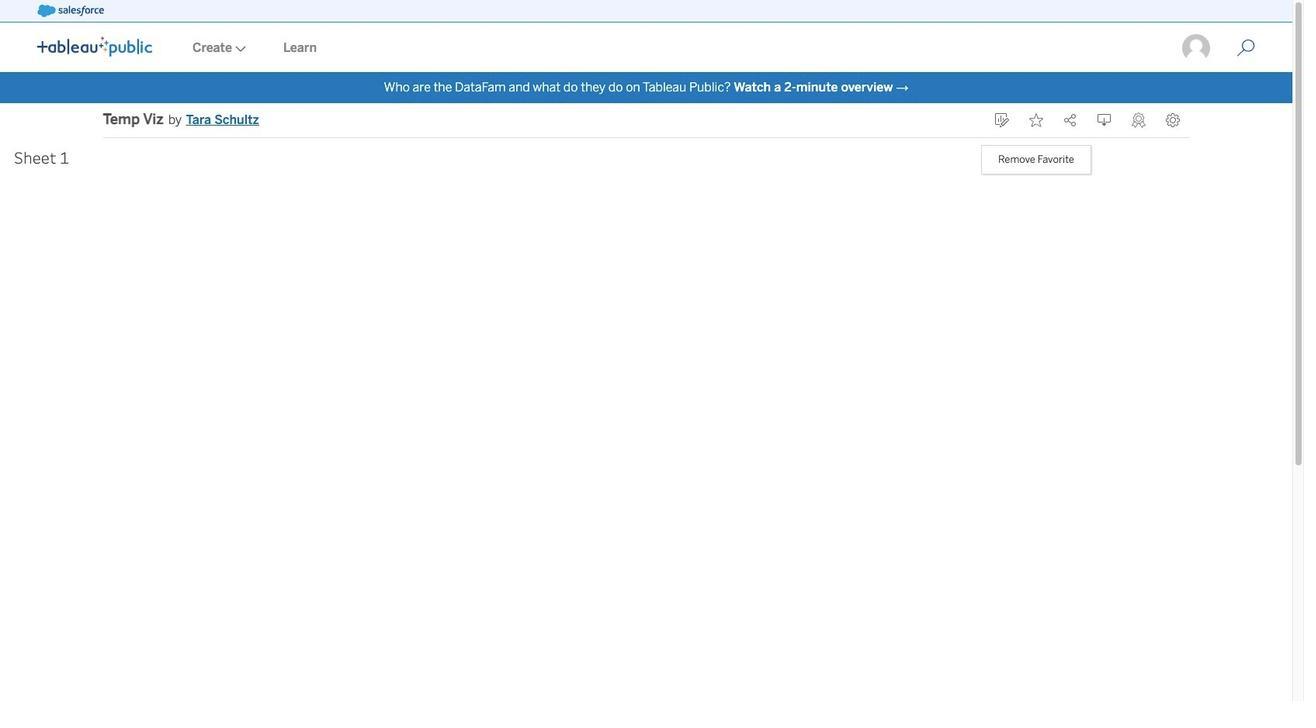 Task type: locate. For each thing, give the bounding box(es) containing it.
favorite button image
[[1029, 113, 1043, 127]]

nominate for viz of the day image
[[1132, 113, 1146, 128]]

edit image
[[995, 113, 1009, 127]]

tara.schultz image
[[1181, 33, 1212, 64]]

salesforce logo image
[[37, 5, 104, 17]]

create image
[[232, 46, 246, 52]]

logo image
[[37, 36, 152, 57]]



Task type: vqa. For each thing, say whether or not it's contained in the screenshot.
left the 'Sheet 2'
no



Task type: describe. For each thing, give the bounding box(es) containing it.
go to search image
[[1218, 39, 1274, 57]]



